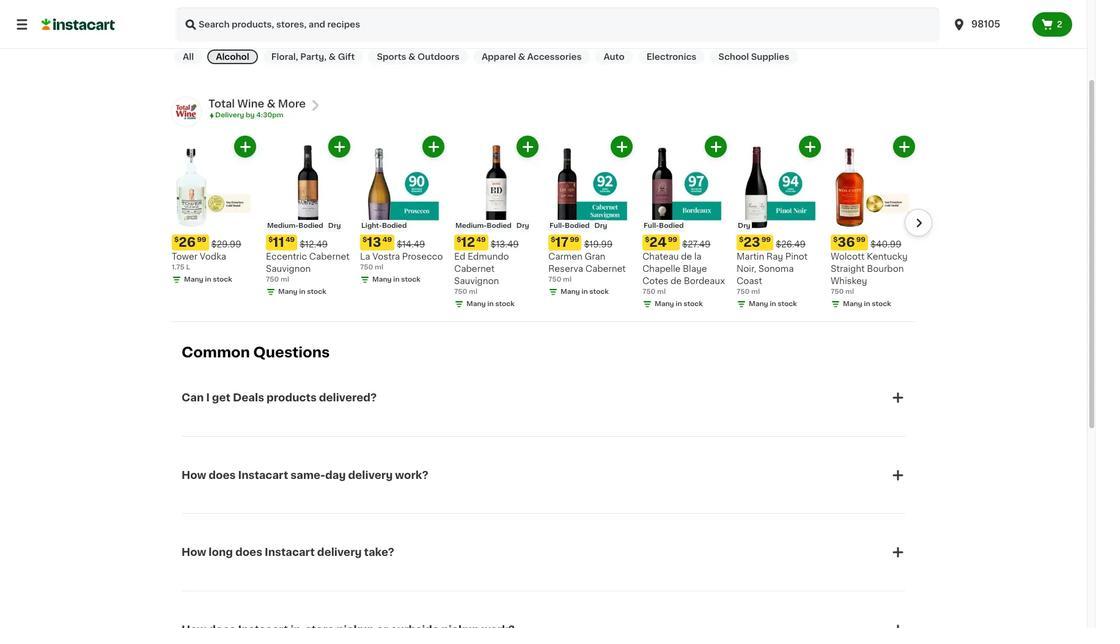 Task type: describe. For each thing, give the bounding box(es) containing it.
bourbon
[[868, 265, 904, 274]]

alcohol link
[[207, 50, 258, 64]]

prosecco
[[402, 253, 443, 261]]

same-
[[291, 471, 325, 481]]

full- for full-bodied
[[644, 223, 659, 230]]

apparel & accessories link
[[473, 50, 591, 64]]

how long does instacart delivery take? button
[[182, 531, 906, 575]]

floral,
[[271, 53, 298, 61]]

5 bodied from the left
[[659, 223, 684, 230]]

total wine & more
[[209, 99, 306, 109]]

dry for 12
[[517, 223, 529, 230]]

$23.99 original price: $26.49 element
[[737, 235, 822, 251]]

2
[[1058, 20, 1063, 29]]

product group containing 23
[[737, 136, 822, 310]]

i
[[206, 393, 210, 403]]

ed
[[455, 253, 466, 261]]

la vostra prosecco 750 ml
[[360, 253, 443, 271]]

many in stock for vostra
[[373, 277, 421, 283]]

bordeaux
[[684, 277, 725, 286]]

sonoma
[[759, 265, 794, 274]]

instacart inside how long does instacart delivery take? dropdown button
[[265, 548, 315, 558]]

vodka
[[200, 253, 226, 261]]

vostra
[[373, 253, 400, 261]]

martin
[[737, 253, 765, 261]]

product group containing 13
[[360, 136, 445, 285]]

floral, party, & gift
[[271, 53, 355, 61]]

instacart logo image
[[42, 17, 115, 32]]

many for cabernet
[[278, 289, 298, 296]]

24
[[650, 236, 667, 249]]

99 for 26
[[197, 237, 206, 244]]

ml inside martin ray pinot noir, sonoma coast 750 ml
[[752, 289, 760, 296]]

$12.49
[[300, 241, 328, 249]]

$ 12 49
[[457, 236, 486, 249]]

party,
[[300, 53, 327, 61]]

cabernet inside ed edmundo cabernet sauvignon 750 ml
[[455, 265, 495, 274]]

electronics link
[[638, 50, 706, 64]]

ml inside eccentric cabernet sauvignon 750 ml
[[281, 277, 289, 283]]

$26.49
[[776, 241, 806, 249]]

$ for 23
[[740, 237, 744, 244]]

noir,
[[737, 265, 757, 274]]

750 inside eccentric cabernet sauvignon 750 ml
[[266, 277, 279, 283]]

$ 26 99
[[174, 236, 206, 249]]

coast
[[737, 277, 763, 286]]

stock for cabernet
[[307, 289, 327, 296]]

$ 11 49
[[269, 236, 295, 249]]

add image for 12
[[520, 139, 536, 155]]

$ for 12
[[457, 237, 461, 244]]

99 for 17
[[570, 237, 580, 244]]

stock for gran
[[590, 289, 609, 296]]

pinot
[[786, 253, 808, 261]]

light-
[[362, 223, 382, 230]]

delivery inside dropdown button
[[348, 471, 393, 481]]

medium-bodied dry for 12
[[456, 223, 529, 230]]

long
[[209, 548, 233, 558]]

instacart inside how does instacart same-day delivery work? dropdown button
[[238, 471, 288, 481]]

product group containing 36
[[831, 136, 916, 310]]

deals
[[247, 3, 298, 21]]

by
[[246, 112, 255, 119]]

$ 23 99
[[740, 236, 771, 249]]

floral, party, & gift link
[[263, 50, 364, 64]]

outdoors
[[418, 53, 460, 61]]

in for de
[[676, 301, 682, 308]]

$ 13 49
[[363, 236, 392, 249]]

in for cabernet
[[299, 289, 306, 296]]

can i get deals products delivered? button
[[182, 376, 906, 420]]

take?
[[364, 548, 395, 558]]

can
[[182, 393, 204, 403]]

many for ray
[[749, 301, 769, 308]]

how long does instacart delivery take?
[[182, 548, 395, 558]]

chapelle
[[643, 265, 681, 274]]

98105 button
[[952, 7, 1026, 42]]

23
[[744, 236, 761, 249]]

product group containing 12
[[455, 136, 539, 310]]

can i get deals products delivered?
[[182, 393, 377, 403]]

sauvignon inside eccentric cabernet sauvignon 750 ml
[[266, 265, 311, 274]]

chateau
[[643, 253, 679, 261]]

edmundo
[[468, 253, 509, 261]]

$12.49 original price: $13.49 element
[[455, 235, 539, 251]]

$ inside "$ 36 99 $40.99 wolcott kentucky straight bourbon whiskey 750 ml"
[[834, 237, 838, 244]]

sports
[[377, 53, 407, 61]]

many for gran
[[561, 289, 580, 296]]

stock for vostra
[[401, 277, 421, 283]]

$ for 17
[[551, 237, 556, 244]]

$11.49 original price: $12.49 element
[[266, 235, 351, 251]]

delivery
[[215, 112, 244, 119]]

99 for 24
[[668, 237, 678, 244]]

$14.49
[[397, 241, 425, 249]]

98105
[[972, 20, 1001, 29]]

in for ray
[[770, 301, 777, 308]]

$17.99 original price: $19.99 element
[[549, 235, 633, 251]]

many in stock for 36
[[844, 301, 892, 308]]

$ 24 99
[[645, 236, 678, 249]]

product group containing 26
[[172, 136, 256, 285]]

school
[[719, 53, 750, 61]]

many for 36
[[844, 301, 863, 308]]

$ for 26
[[174, 237, 179, 244]]

many in stock for gran
[[561, 289, 609, 296]]

& left gift
[[329, 53, 336, 61]]

many in stock for ray
[[749, 301, 798, 308]]

tower vodka 1.75 l
[[172, 253, 226, 271]]

school supplies
[[719, 53, 790, 61]]

stock for edmundo
[[496, 301, 515, 308]]

medium- for 12
[[456, 223, 487, 230]]

apparel
[[482, 53, 516, 61]]

cabernet inside carmen gran reserva cabernet 750 ml
[[586, 265, 626, 274]]

la
[[695, 253, 702, 261]]

wolcott
[[831, 253, 865, 261]]

750 inside martin ray pinot noir, sonoma coast 750 ml
[[737, 289, 750, 296]]

stock for vodka
[[213, 277, 232, 283]]

apparel & accessories
[[482, 53, 582, 61]]

sauvignon inside ed edmundo cabernet sauvignon 750 ml
[[455, 277, 499, 286]]

36
[[838, 236, 856, 249]]

whiskey
[[831, 277, 868, 286]]

how does instacart same-day delivery work?
[[182, 471, 429, 481]]

99 inside "$ 36 99 $40.99 wolcott kentucky straight bourbon whiskey 750 ml"
[[857, 237, 866, 244]]

how for how does instacart same-day delivery work?
[[182, 471, 206, 481]]

bodied for 17
[[565, 223, 590, 230]]

how does instacart same-day delivery work? button
[[182, 454, 906, 498]]

straight
[[831, 265, 865, 274]]

how for how long does instacart delivery take?
[[182, 548, 206, 558]]

martin ray pinot noir, sonoma coast 750 ml
[[737, 253, 808, 296]]

add image for 23
[[803, 139, 818, 155]]

1.75
[[172, 265, 185, 271]]

total
[[209, 99, 235, 109]]

1 vertical spatial de
[[671, 277, 682, 286]]

near
[[388, 3, 431, 21]]

many in stock for edmundo
[[467, 301, 515, 308]]

medium-bodied dry for 11
[[267, 223, 341, 230]]

750 inside la vostra prosecco 750 ml
[[360, 265, 373, 271]]

bodied for 12
[[487, 223, 512, 230]]

bodied for 11
[[299, 223, 323, 230]]



Task type: vqa. For each thing, say whether or not it's contained in the screenshot.


Task type: locate. For each thing, give the bounding box(es) containing it.
3 49 from the left
[[477, 237, 486, 244]]

cabernet
[[309, 253, 350, 261], [455, 265, 495, 274], [586, 265, 626, 274]]

stock down martin ray pinot noir, sonoma coast 750 ml
[[778, 301, 798, 308]]

49
[[286, 237, 295, 244], [383, 237, 392, 244], [477, 237, 486, 244]]

4 add image from the left
[[803, 139, 818, 155]]

2 $ from the left
[[269, 237, 273, 244]]

0 horizontal spatial sauvignon
[[266, 265, 311, 274]]

many down eccentric cabernet sauvignon 750 ml
[[278, 289, 298, 296]]

in down ed edmundo cabernet sauvignon 750 ml
[[488, 301, 494, 308]]

$29.99
[[211, 241, 241, 249]]

ml down vostra on the left
[[375, 265, 384, 271]]

dry for 17
[[595, 223, 608, 230]]

17
[[556, 236, 569, 249]]

stock for 36
[[872, 301, 892, 308]]

0 vertical spatial sauvignon
[[266, 265, 311, 274]]

alcohol deals at stores near you
[[172, 3, 470, 21]]

dry up 23
[[738, 223, 751, 230]]

2 product group from the left
[[266, 136, 351, 298]]

$ inside $ 12 49
[[457, 237, 461, 244]]

49 inside $ 11 49
[[286, 237, 295, 244]]

& right apparel
[[518, 53, 526, 61]]

4 add image from the left
[[897, 139, 912, 155]]

stock down la vostra prosecco 750 ml
[[401, 277, 421, 283]]

medium-bodied dry
[[267, 223, 341, 230], [456, 223, 529, 230]]

in for edmundo
[[488, 301, 494, 308]]

2 horizontal spatial cabernet
[[586, 265, 626, 274]]

stock down carmen gran reserva cabernet 750 ml
[[590, 289, 609, 296]]

dry up $11.49 original price: $12.49 element
[[328, 223, 341, 230]]

3 99 from the left
[[668, 237, 678, 244]]

delivery inside dropdown button
[[317, 548, 362, 558]]

full-bodied
[[644, 223, 684, 230]]

dry for 11
[[328, 223, 341, 230]]

0 vertical spatial alcohol
[[172, 3, 243, 21]]

at
[[302, 3, 321, 21]]

in down tower vodka 1.75 l
[[205, 277, 211, 283]]

ml inside "$ 36 99 $40.99 wolcott kentucky straight bourbon whiskey 750 ml"
[[846, 289, 855, 296]]

questions
[[253, 347, 330, 360]]

5 $ from the left
[[551, 237, 556, 244]]

None search field
[[176, 7, 940, 42]]

13
[[367, 236, 382, 249]]

alcohol for alcohol
[[216, 53, 249, 61]]

auto link
[[595, 50, 634, 64]]

how inside how does instacart same-day delivery work? dropdown button
[[182, 471, 206, 481]]

medium-bodied dry up $11.49 original price: $12.49 element
[[267, 223, 341, 230]]

alcohol up all link at left top
[[172, 3, 243, 21]]

6 product group from the left
[[643, 136, 727, 310]]

cotes
[[643, 277, 669, 286]]

many in stock for cabernet
[[278, 289, 327, 296]]

$ up 'wolcott'
[[834, 237, 838, 244]]

750 down eccentric
[[266, 277, 279, 283]]

ml inside ed edmundo cabernet sauvignon 750 ml
[[469, 289, 478, 296]]

$ up martin
[[740, 237, 744, 244]]

in down carmen gran reserva cabernet 750 ml
[[582, 289, 588, 296]]

26
[[179, 236, 196, 249]]

4:30pm
[[256, 112, 284, 119]]

750 down the coast
[[737, 289, 750, 296]]

$27.49
[[683, 241, 711, 249]]

product group
[[172, 136, 256, 285], [266, 136, 351, 298], [360, 136, 445, 285], [455, 136, 539, 310], [549, 136, 633, 298], [643, 136, 727, 310], [737, 136, 822, 310], [831, 136, 916, 310]]

product group containing 17
[[549, 136, 633, 298]]

49 right 11
[[286, 237, 295, 244]]

0 vertical spatial instacart
[[238, 471, 288, 481]]

products
[[267, 393, 317, 403]]

full- up 17
[[550, 223, 565, 230]]

2 bodied from the left
[[382, 223, 407, 230]]

bodied up $12.49 original price: $13.49 element
[[487, 223, 512, 230]]

school supplies link
[[710, 50, 798, 64]]

0 vertical spatial de
[[681, 253, 693, 261]]

1 vertical spatial does
[[235, 548, 262, 558]]

add image
[[332, 139, 347, 155], [426, 139, 441, 155], [520, 139, 536, 155], [897, 139, 912, 155]]

auto
[[604, 53, 625, 61]]

bodied up $11.49 original price: $12.49 element
[[299, 223, 323, 230]]

2 medium-bodied dry from the left
[[456, 223, 529, 230]]

1 99 from the left
[[197, 237, 206, 244]]

2 add image from the left
[[614, 139, 630, 155]]

750 down 'cotes'
[[643, 289, 656, 296]]

0 vertical spatial delivery
[[348, 471, 393, 481]]

$ up eccentric
[[269, 237, 273, 244]]

1 add image from the left
[[332, 139, 347, 155]]

sports & outdoors link
[[368, 50, 469, 64]]

in for gran
[[582, 289, 588, 296]]

750 down la
[[360, 265, 373, 271]]

alcohol right "all"
[[216, 53, 249, 61]]

medium-bodied dry up $12.49 original price: $13.49 element
[[456, 223, 529, 230]]

more
[[278, 99, 306, 109]]

l
[[186, 265, 190, 271]]

1 horizontal spatial cabernet
[[455, 265, 495, 274]]

delivery left take?
[[317, 548, 362, 558]]

product group containing 24
[[643, 136, 727, 310]]

1 horizontal spatial 49
[[383, 237, 392, 244]]

7 $ from the left
[[740, 237, 744, 244]]

stock down vodka
[[213, 277, 232, 283]]

add image
[[238, 139, 253, 155], [614, 139, 630, 155], [709, 139, 724, 155], [803, 139, 818, 155]]

& up 4:30pm
[[267, 99, 276, 109]]

0 horizontal spatial medium-bodied dry
[[267, 223, 341, 230]]

$ inside $ 23 99
[[740, 237, 744, 244]]

$ 36 99 $40.99 wolcott kentucky straight bourbon whiskey 750 ml
[[831, 236, 908, 296]]

6 $ from the left
[[645, 237, 650, 244]]

stock down ed edmundo cabernet sauvignon 750 ml
[[496, 301, 515, 308]]

1 vertical spatial alcohol
[[216, 53, 249, 61]]

7 product group from the left
[[737, 136, 822, 310]]

total wine & more image
[[172, 97, 201, 127]]

stock down eccentric cabernet sauvignon 750 ml
[[307, 289, 327, 296]]

many down ed edmundo cabernet sauvignon 750 ml
[[467, 301, 486, 308]]

2 medium- from the left
[[456, 223, 487, 230]]

$ down "light-"
[[363, 237, 367, 244]]

in down chateau de la chapelle blaye cotes de bordeaux 750 ml
[[676, 301, 682, 308]]

get
[[212, 393, 231, 403]]

$ for 11
[[269, 237, 273, 244]]

bodied up $13.49 original price: $14.49 element
[[382, 223, 407, 230]]

many in stock down carmen gran reserva cabernet 750 ml
[[561, 289, 609, 296]]

many for vostra
[[373, 277, 392, 283]]

light-bodied
[[362, 223, 407, 230]]

many for edmundo
[[467, 301, 486, 308]]

cabernet down the $12.49
[[309, 253, 350, 261]]

8 product group from the left
[[831, 136, 916, 310]]

0 horizontal spatial 49
[[286, 237, 295, 244]]

ml down 'cotes'
[[658, 289, 666, 296]]

Search field
[[176, 7, 940, 42]]

3 bodied from the left
[[487, 223, 512, 230]]

alcohol inside alcohol link
[[216, 53, 249, 61]]

accessories
[[528, 53, 582, 61]]

1 medium-bodied dry from the left
[[267, 223, 341, 230]]

49 for 12
[[477, 237, 486, 244]]

cabernet inside eccentric cabernet sauvignon 750 ml
[[309, 253, 350, 261]]

full-bodied dry
[[550, 223, 608, 230]]

deals
[[233, 393, 264, 403]]

$ inside $ 26 99
[[174, 237, 179, 244]]

medium- up $ 12 49 at the left top of page
[[456, 223, 487, 230]]

in down whiskey
[[865, 301, 871, 308]]

eccentric cabernet sauvignon 750 ml
[[266, 253, 350, 283]]

0 horizontal spatial cabernet
[[309, 253, 350, 261]]

stock
[[213, 277, 232, 283], [401, 277, 421, 283], [307, 289, 327, 296], [590, 289, 609, 296], [496, 301, 515, 308], [684, 301, 703, 308], [778, 301, 798, 308], [872, 301, 892, 308]]

ml inside la vostra prosecco 750 ml
[[375, 265, 384, 271]]

how
[[182, 471, 206, 481], [182, 548, 206, 558]]

gran
[[585, 253, 606, 261]]

99 inside $ 24 99
[[668, 237, 678, 244]]

750 inside chateau de la chapelle blaye cotes de bordeaux 750 ml
[[643, 289, 656, 296]]

1 horizontal spatial sauvignon
[[455, 277, 499, 286]]

1 horizontal spatial medium-bodied dry
[[456, 223, 529, 230]]

$
[[174, 237, 179, 244], [269, 237, 273, 244], [363, 237, 367, 244], [457, 237, 461, 244], [551, 237, 556, 244], [645, 237, 650, 244], [740, 237, 744, 244], [834, 237, 838, 244]]

1 vertical spatial instacart
[[265, 548, 315, 558]]

750 down ed
[[455, 289, 468, 296]]

0 vertical spatial how
[[182, 471, 206, 481]]

99 right 26
[[197, 237, 206, 244]]

12
[[461, 236, 475, 249]]

delivery right the day
[[348, 471, 393, 481]]

stock for ray
[[778, 301, 798, 308]]

in down eccentric cabernet sauvignon 750 ml
[[299, 289, 306, 296]]

you
[[435, 3, 470, 21]]

750 inside carmen gran reserva cabernet 750 ml
[[549, 277, 562, 283]]

dry up $13.49
[[517, 223, 529, 230]]

many in stock down la vostra prosecco 750 ml
[[373, 277, 421, 283]]

49 right 13
[[383, 237, 392, 244]]

5 99 from the left
[[857, 237, 866, 244]]

2 horizontal spatial 49
[[477, 237, 486, 244]]

does inside dropdown button
[[209, 471, 236, 481]]

add image for 11
[[332, 139, 347, 155]]

1 vertical spatial sauvignon
[[455, 277, 499, 286]]

many down vostra on the left
[[373, 277, 392, 283]]

1 dry from the left
[[328, 223, 341, 230]]

99
[[197, 237, 206, 244], [570, 237, 580, 244], [668, 237, 678, 244], [762, 237, 771, 244], [857, 237, 866, 244]]

in down martin ray pinot noir, sonoma coast 750 ml
[[770, 301, 777, 308]]

ml inside chateau de la chapelle blaye cotes de bordeaux 750 ml
[[658, 289, 666, 296]]

$ inside $ 17 99
[[551, 237, 556, 244]]

in for vodka
[[205, 277, 211, 283]]

2 99 from the left
[[570, 237, 580, 244]]

2 dry from the left
[[517, 223, 529, 230]]

0 vertical spatial does
[[209, 471, 236, 481]]

8 $ from the left
[[834, 237, 838, 244]]

1 add image from the left
[[238, 139, 253, 155]]

many down the coast
[[749, 301, 769, 308]]

many in stock down ed edmundo cabernet sauvignon 750 ml
[[467, 301, 515, 308]]

4 product group from the left
[[455, 136, 539, 310]]

many in stock down whiskey
[[844, 301, 892, 308]]

49 inside the $ 13 49
[[383, 237, 392, 244]]

3 dry from the left
[[595, 223, 608, 230]]

alcohol for alcohol deals at stores near you
[[172, 3, 243, 21]]

99 for 23
[[762, 237, 771, 244]]

$ inside $ 24 99
[[645, 237, 650, 244]]

delivery
[[348, 471, 393, 481], [317, 548, 362, 558]]

ml down whiskey
[[846, 289, 855, 296]]

4 bodied from the left
[[565, 223, 590, 230]]

2 add image from the left
[[426, 139, 441, 155]]

tower
[[172, 253, 198, 261]]

3 add image from the left
[[709, 139, 724, 155]]

99 inside $ 23 99
[[762, 237, 771, 244]]

$26.99 original price: $29.99 element
[[172, 235, 256, 251]]

medium- for 11
[[267, 223, 299, 230]]

$13.49 original price: $14.49 element
[[360, 235, 445, 251]]

99 inside $ 26 99
[[197, 237, 206, 244]]

sauvignon down eccentric
[[266, 265, 311, 274]]

1 vertical spatial how
[[182, 548, 206, 558]]

many in stock for de
[[655, 301, 703, 308]]

dry
[[328, 223, 341, 230], [517, 223, 529, 230], [595, 223, 608, 230], [738, 223, 751, 230]]

sauvignon down edmundo
[[455, 277, 499, 286]]

4 dry from the left
[[738, 223, 751, 230]]

add image for 24
[[709, 139, 724, 155]]

sports & outdoors
[[377, 53, 460, 61]]

gift
[[338, 53, 355, 61]]

1 product group from the left
[[172, 136, 256, 285]]

98105 button
[[945, 7, 1033, 42]]

work?
[[395, 471, 429, 481]]

2 full- from the left
[[644, 223, 659, 230]]

&
[[329, 53, 336, 61], [409, 53, 416, 61], [518, 53, 526, 61], [267, 99, 276, 109]]

49 inside $ 12 49
[[477, 237, 486, 244]]

49 for 11
[[286, 237, 295, 244]]

$ 17 99
[[551, 236, 580, 249]]

electronics
[[647, 53, 697, 61]]

cabernet down edmundo
[[455, 265, 495, 274]]

ed edmundo cabernet sauvignon 750 ml
[[455, 253, 509, 296]]

$ up chateau
[[645, 237, 650, 244]]

eccentric
[[266, 253, 307, 261]]

stock down 'bordeaux'
[[684, 301, 703, 308]]

0 horizontal spatial full-
[[550, 223, 565, 230]]

ml down edmundo
[[469, 289, 478, 296]]

750 inside ed edmundo cabernet sauvignon 750 ml
[[455, 289, 468, 296]]

full- up 24
[[644, 223, 659, 230]]

$ up ed
[[457, 237, 461, 244]]

1 horizontal spatial full-
[[644, 223, 659, 230]]

medium-
[[267, 223, 299, 230], [456, 223, 487, 230]]

de down chapelle
[[671, 277, 682, 286]]

add image for 13
[[426, 139, 441, 155]]

many for vodka
[[184, 277, 204, 283]]

how inside how long does instacart delivery take? dropdown button
[[182, 548, 206, 558]]

carmen gran reserva cabernet 750 ml
[[549, 253, 626, 283]]

many in stock down tower vodka 1.75 l
[[184, 277, 232, 283]]

many down l
[[184, 277, 204, 283]]

in for vostra
[[394, 277, 400, 283]]

0 horizontal spatial medium-
[[267, 223, 299, 230]]

1 medium- from the left
[[267, 223, 299, 230]]

ml down reserva
[[563, 277, 572, 283]]

many down reserva
[[561, 289, 580, 296]]

medium- up $ 11 49 at left
[[267, 223, 299, 230]]

add image for 17
[[614, 139, 630, 155]]

item carousel region
[[155, 136, 933, 317]]

full-
[[550, 223, 565, 230], [644, 223, 659, 230]]

all link
[[174, 50, 203, 64]]

all
[[183, 53, 194, 61]]

1 49 from the left
[[286, 237, 295, 244]]

common
[[182, 347, 250, 360]]

$36.99 original price: $40.99 element
[[831, 235, 916, 251]]

750 down reserva
[[549, 277, 562, 283]]

stock for de
[[684, 301, 703, 308]]

750 inside "$ 36 99 $40.99 wolcott kentucky straight bourbon whiskey 750 ml"
[[831, 289, 844, 296]]

750 down whiskey
[[831, 289, 844, 296]]

49 for 13
[[383, 237, 392, 244]]

many down 'cotes'
[[655, 301, 675, 308]]

ml down the coast
[[752, 289, 760, 296]]

bodied up $ 17 99
[[565, 223, 590, 230]]

ml down eccentric
[[281, 277, 289, 283]]

many in stock
[[184, 277, 232, 283], [373, 277, 421, 283], [278, 289, 327, 296], [561, 289, 609, 296], [467, 301, 515, 308], [655, 301, 703, 308], [749, 301, 798, 308], [844, 301, 892, 308]]

3 product group from the left
[[360, 136, 445, 285]]

1 $ from the left
[[174, 237, 179, 244]]

$ inside the $ 13 49
[[363, 237, 367, 244]]

add image for 26
[[238, 139, 253, 155]]

2 how from the top
[[182, 548, 206, 558]]

3 $ from the left
[[363, 237, 367, 244]]

many in stock for vodka
[[184, 277, 232, 283]]

dry up $19.99
[[595, 223, 608, 230]]

3 add image from the left
[[520, 139, 536, 155]]

de
[[681, 253, 693, 261], [671, 277, 682, 286]]

many down whiskey
[[844, 301, 863, 308]]

1 full- from the left
[[550, 223, 565, 230]]

many for de
[[655, 301, 675, 308]]

4 $ from the left
[[457, 237, 461, 244]]

1 vertical spatial delivery
[[317, 548, 362, 558]]

supplies
[[752, 53, 790, 61]]

full- for full-bodied dry
[[550, 223, 565, 230]]

in for 36
[[865, 301, 871, 308]]

49 right "12"
[[477, 237, 486, 244]]

wine
[[237, 99, 264, 109]]

1 horizontal spatial medium-
[[456, 223, 487, 230]]

reserva
[[549, 265, 584, 274]]

many in stock down martin ray pinot noir, sonoma coast 750 ml
[[749, 301, 798, 308]]

99 right 23
[[762, 237, 771, 244]]

2 49 from the left
[[383, 237, 392, 244]]

$ inside $ 11 49
[[269, 237, 273, 244]]

blaye
[[683, 265, 707, 274]]

delivered?
[[319, 393, 377, 403]]

ml inside carmen gran reserva cabernet 750 ml
[[563, 277, 572, 283]]

$13.49
[[491, 241, 519, 249]]

la
[[360, 253, 370, 261]]

stores
[[325, 3, 384, 21]]

alcohol
[[172, 3, 243, 21], [216, 53, 249, 61]]

cabernet down gran
[[586, 265, 626, 274]]

$ for 24
[[645, 237, 650, 244]]

delivery by 4:30pm
[[215, 112, 284, 119]]

2 button
[[1033, 12, 1073, 37]]

99 inside $ 17 99
[[570, 237, 580, 244]]

bodied up $ 24 99
[[659, 223, 684, 230]]

99 right 36
[[857, 237, 866, 244]]

4 99 from the left
[[762, 237, 771, 244]]

$24.99 original price: $27.49 element
[[643, 235, 727, 251]]

de left la
[[681, 253, 693, 261]]

5 product group from the left
[[549, 136, 633, 298]]

many in stock down chateau de la chapelle blaye cotes de bordeaux 750 ml
[[655, 301, 703, 308]]

99 right 24
[[668, 237, 678, 244]]

$ for 13
[[363, 237, 367, 244]]

in down la vostra prosecco 750 ml
[[394, 277, 400, 283]]

$ up carmen
[[551, 237, 556, 244]]

99 right 17
[[570, 237, 580, 244]]

product group containing 11
[[266, 136, 351, 298]]

1 how from the top
[[182, 471, 206, 481]]

1 bodied from the left
[[299, 223, 323, 230]]

many in stock down eccentric cabernet sauvignon 750 ml
[[278, 289, 327, 296]]

ml
[[375, 265, 384, 271], [281, 277, 289, 283], [563, 277, 572, 283], [469, 289, 478, 296], [658, 289, 666, 296], [752, 289, 760, 296], [846, 289, 855, 296]]

does inside dropdown button
[[235, 548, 262, 558]]

& right the sports
[[409, 53, 416, 61]]

stock down 'bourbon'
[[872, 301, 892, 308]]

$ up the tower on the top of page
[[174, 237, 179, 244]]



